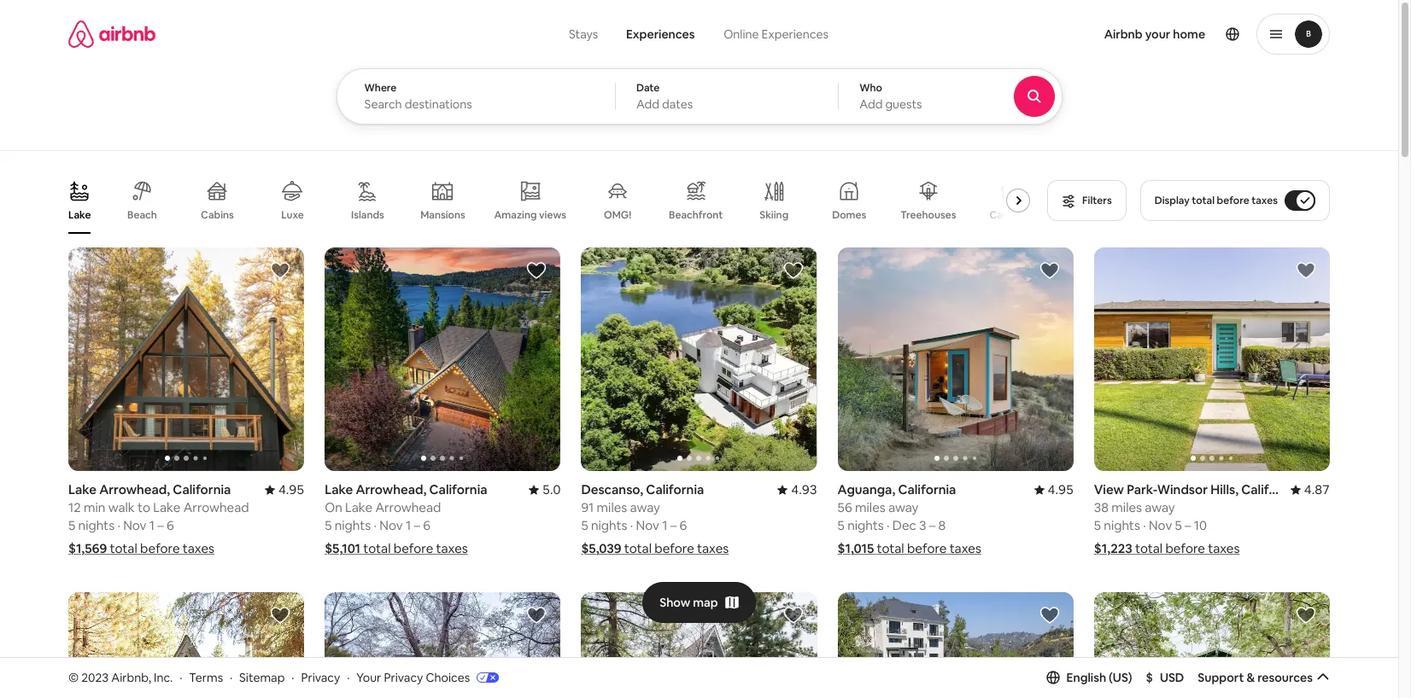 Task type: vqa. For each thing, say whether or not it's contained in the screenshot.
SITEMAP
yes



Task type: describe. For each thing, give the bounding box(es) containing it.
nov inside 38 miles away 5 nights · nov 5 – 10 $1,223 total before taxes
[[1149, 518, 1172, 534]]

3
[[919, 518, 926, 534]]

castles
[[990, 208, 1025, 222]]

luxe
[[281, 208, 304, 222]]

4.87
[[1304, 482, 1330, 498]]

away inside 38 miles away 5 nights · nov 5 – 10 $1,223 total before taxes
[[1145, 500, 1175, 516]]

support & resources button
[[1198, 670, 1330, 686]]

add to wishlist: view park-windsor hills, california image
[[1296, 261, 1316, 281]]

$1,015
[[838, 541, 874, 557]]

english (us) button
[[1046, 670, 1132, 686]]

38 miles away 5 nights · nov 5 – 10 $1,223 total before taxes
[[1094, 500, 1240, 557]]

online
[[724, 26, 759, 42]]

2023
[[81, 670, 109, 686]]

to
[[138, 500, 150, 516]]

airbnb your home link
[[1094, 16, 1216, 52]]

add to wishlist: beverly hills, california image
[[1039, 606, 1060, 626]]

profile element
[[870, 0, 1330, 68]]

usd
[[1160, 670, 1184, 686]]

– inside 38 miles away 5 nights · nov 5 – 10 $1,223 total before taxes
[[1185, 518, 1191, 534]]

support
[[1198, 670, 1244, 686]]

treehouses
[[901, 208, 956, 222]]

5.0 out of 5 average rating image
[[529, 482, 561, 498]]

descanso, california 91 miles away 5 nights · nov 1 – 6 $5,039 total before taxes
[[581, 482, 729, 557]]

airbnb,
[[111, 670, 151, 686]]

date
[[636, 81, 660, 95]]

6 inside lake arrowhead, california 12 min walk to lake arrowhead 5 nights · nov 1 – 6 $1,569 total before taxes
[[167, 518, 174, 534]]

56
[[838, 500, 852, 516]]

show
[[660, 595, 690, 610]]

nov inside lake arrowhead, california 12 min walk to lake arrowhead 5 nights · nov 1 – 6 $1,569 total before taxes
[[123, 518, 146, 534]]

nights inside lake arrowhead, california on lake arrowhead 5 nights · nov 1 – 6 $5,101 total before taxes
[[335, 518, 371, 534]]

english
[[1067, 670, 1106, 686]]

miles inside 38 miles away 5 nights · nov 5 – 10 $1,223 total before taxes
[[1112, 500, 1142, 516]]

taxes inside lake arrowhead, california on lake arrowhead 5 nights · nov 1 – 6 $5,101 total before taxes
[[436, 541, 468, 557]]

who add guests
[[860, 81, 922, 112]]

before inside descanso, california 91 miles away 5 nights · nov 1 – 6 $5,039 total before taxes
[[655, 541, 694, 557]]

before inside lake arrowhead, california 12 min walk to lake arrowhead 5 nights · nov 1 – 6 $1,569 total before taxes
[[140, 541, 180, 557]]

views
[[539, 208, 566, 222]]

4.93 out of 5 average rating image
[[778, 482, 817, 498]]

filters button
[[1047, 180, 1126, 221]]

– inside descanso, california 91 miles away 5 nights · nov 1 – 6 $5,039 total before taxes
[[670, 518, 677, 534]]

arrowhead, for arrowhead
[[356, 482, 427, 498]]

lake for lake
[[68, 208, 91, 222]]

airbnb
[[1104, 26, 1143, 42]]

before inside button
[[1217, 194, 1249, 208]]

stays button
[[555, 17, 612, 51]]

mansions
[[420, 208, 465, 222]]

add to wishlist: aguanga, california image
[[1039, 261, 1060, 281]]

domes
[[832, 208, 866, 222]]

– inside aguanga, california 56 miles away 5 nights · dec 3 – 8 $1,015 total before taxes
[[929, 518, 936, 534]]

total inside 38 miles away 5 nights · nov 5 – 10 $1,223 total before taxes
[[1135, 541, 1163, 557]]

california inside lake arrowhead, california 12 min walk to lake arrowhead 5 nights · nov 1 – 6 $1,569 total before taxes
[[173, 482, 231, 498]]

6 inside lake arrowhead, california on lake arrowhead 5 nights · nov 1 – 6 $5,101 total before taxes
[[423, 518, 431, 534]]

before inside 38 miles away 5 nights · nov 5 – 10 $1,223 total before taxes
[[1166, 541, 1205, 557]]

5 inside aguanga, california 56 miles away 5 nights · dec 3 – 8 $1,015 total before taxes
[[838, 518, 845, 534]]

omg!
[[604, 208, 631, 222]]

nights inside aguanga, california 56 miles away 5 nights · dec 3 – 8 $1,015 total before taxes
[[848, 518, 884, 534]]

lake right to
[[153, 500, 181, 516]]

1 inside lake arrowhead, california on lake arrowhead 5 nights · nov 1 – 6 $5,101 total before taxes
[[406, 518, 411, 534]]

show map
[[660, 595, 718, 610]]

date add dates
[[636, 81, 693, 112]]

lake for lake arrowhead, california on lake arrowhead 5 nights · nov 1 – 6 $5,101 total before taxes
[[325, 482, 353, 498]]

Where field
[[364, 97, 588, 112]]

add to wishlist: julian, california image
[[1296, 606, 1316, 626]]

skiing
[[760, 208, 789, 222]]

$ usd
[[1146, 670, 1184, 686]]

inc.
[[154, 670, 173, 686]]

terms link
[[189, 670, 223, 686]]

dec
[[892, 518, 916, 534]]

10
[[1194, 518, 1207, 534]]

add to wishlist: big bear, california image
[[783, 606, 803, 626]]

stays
[[569, 26, 598, 42]]

6 5 from the left
[[1175, 518, 1182, 534]]

$5,039
[[581, 541, 622, 557]]

4.87 out of 5 average rating image
[[1291, 482, 1330, 498]]

your privacy choices link
[[356, 670, 499, 687]]

amazing
[[494, 208, 537, 222]]

nights inside 38 miles away 5 nights · nov 5 – 10 $1,223 total before taxes
[[1104, 518, 1140, 534]]

aguanga, california 56 miles away 5 nights · dec 3 – 8 $1,015 total before taxes
[[838, 482, 981, 557]]

· inside lake arrowhead, california on lake arrowhead 5 nights · nov 1 – 6 $5,101 total before taxes
[[374, 518, 377, 534]]

experiences tab panel
[[336, 68, 1109, 125]]

4.93
[[791, 482, 817, 498]]

lake for lake arrowhead, california 12 min walk to lake arrowhead 5 nights · nov 1 – 6 $1,569 total before taxes
[[68, 482, 97, 498]]

experiences inside experiences button
[[626, 26, 695, 42]]

min
[[84, 500, 105, 516]]

your privacy choices
[[356, 670, 470, 686]]

total inside lake arrowhead, california on lake arrowhead 5 nights · nov 1 – 6 $5,101 total before taxes
[[363, 541, 391, 557]]

taxes inside descanso, california 91 miles away 5 nights · nov 1 – 6 $5,039 total before taxes
[[697, 541, 729, 557]]

5 inside lake arrowhead, california on lake arrowhead 5 nights · nov 1 – 6 $5,101 total before taxes
[[325, 518, 332, 534]]

online experiences link
[[709, 17, 844, 51]]

display
[[1155, 194, 1190, 208]]

total inside lake arrowhead, california 12 min walk to lake arrowhead 5 nights · nov 1 – 6 $1,569 total before taxes
[[110, 541, 137, 557]]

terms · sitemap · privacy
[[189, 670, 340, 686]]

4.95 for lake arrowhead, california 12 min walk to lake arrowhead 5 nights · nov 1 – 6 $1,569 total before taxes
[[278, 482, 304, 498]]

aguanga,
[[838, 482, 895, 498]]

california inside lake arrowhead, california on lake arrowhead 5 nights · nov 1 – 6 $5,101 total before taxes
[[429, 482, 487, 498]]

total inside descanso, california 91 miles away 5 nights · nov 1 – 6 $5,039 total before taxes
[[624, 541, 652, 557]]

show map button
[[643, 582, 756, 623]]

add to wishlist: lake arrowhead, california image for 5.0
[[527, 261, 547, 281]]

display total before taxes button
[[1140, 180, 1330, 221]]

(us)
[[1109, 670, 1132, 686]]

· inside aguanga, california 56 miles away 5 nights · dec 3 – 8 $1,015 total before taxes
[[887, 518, 890, 534]]

arrowhead, for walk
[[99, 482, 170, 498]]

dates
[[662, 97, 693, 112]]



Task type: locate. For each thing, give the bounding box(es) containing it.
add inside who add guests
[[860, 97, 883, 112]]

before inside aguanga, california 56 miles away 5 nights · dec 3 – 8 $1,015 total before taxes
[[907, 541, 947, 557]]

1 horizontal spatial experiences
[[762, 26, 829, 42]]

filters
[[1082, 194, 1112, 208]]

$1,223
[[1094, 541, 1133, 557]]

nov inside lake arrowhead, california on lake arrowhead 5 nights · nov 1 – 6 $5,101 total before taxes
[[380, 518, 403, 534]]

3 away from the left
[[1145, 500, 1175, 516]]

5 down the "56"
[[838, 518, 845, 534]]

3 nov from the left
[[636, 518, 659, 534]]

0 horizontal spatial away
[[630, 500, 660, 516]]

nights inside descanso, california 91 miles away 5 nights · nov 1 – 6 $5,039 total before taxes
[[591, 518, 627, 534]]

taxes
[[1252, 194, 1278, 208], [183, 541, 214, 557], [436, 541, 468, 557], [697, 541, 729, 557], [950, 541, 981, 557], [1208, 541, 1240, 557]]

add down date on the left of the page
[[636, 97, 660, 112]]

experiences right online
[[762, 26, 829, 42]]

$
[[1146, 670, 1153, 686]]

arrowhead
[[183, 500, 249, 516], [375, 500, 441, 516]]

4.95 for aguanga, california 56 miles away 5 nights · dec 3 – 8 $1,015 total before taxes
[[1048, 482, 1074, 498]]

arrowhead, up to
[[99, 482, 170, 498]]

add for add guests
[[860, 97, 883, 112]]

1 privacy from the left
[[301, 670, 340, 686]]

1 experiences from the left
[[626, 26, 695, 42]]

1 horizontal spatial 6
[[423, 518, 431, 534]]

miles down aguanga,
[[855, 500, 886, 516]]

group containing amazing views
[[68, 167, 1037, 234]]

1 1 from the left
[[149, 518, 155, 534]]

airbnb your home
[[1104, 26, 1205, 42]]

nights inside lake arrowhead, california 12 min walk to lake arrowhead 5 nights · nov 1 – 6 $1,569 total before taxes
[[78, 518, 115, 534]]

none search field containing stays
[[336, 0, 1109, 125]]

support & resources
[[1198, 670, 1313, 686]]

nights up $5,039
[[591, 518, 627, 534]]

add to wishlist: lake arrowhead, california image down luxe
[[270, 261, 291, 281]]

california inside aguanga, california 56 miles away 5 nights · dec 3 – 8 $1,015 total before taxes
[[898, 482, 956, 498]]

0 horizontal spatial add
[[636, 97, 660, 112]]

4.95 out of 5 average rating image
[[265, 482, 304, 498]]

5 – from the left
[[1185, 518, 1191, 534]]

1 horizontal spatial arrowhead
[[375, 500, 441, 516]]

nights
[[78, 518, 115, 534], [335, 518, 371, 534], [591, 518, 627, 534], [848, 518, 884, 534], [1104, 518, 1140, 534]]

1 horizontal spatial arrowhead,
[[356, 482, 427, 498]]

1 horizontal spatial miles
[[855, 500, 886, 516]]

before right $5,101
[[394, 541, 433, 557]]

add down 'who'
[[860, 97, 883, 112]]

4 nov from the left
[[1149, 518, 1172, 534]]

0 horizontal spatial arrowhead,
[[99, 482, 170, 498]]

cabins
[[201, 208, 234, 222]]

add to wishlist: big bear, california image
[[527, 606, 547, 626]]

add to wishlist: lake arrowhead, california image down amazing views
[[527, 261, 547, 281]]

miles for 56
[[855, 500, 886, 516]]

arrowhead right to
[[183, 500, 249, 516]]

2 california from the left
[[429, 482, 487, 498]]

privacy link
[[301, 670, 340, 686]]

91
[[581, 500, 594, 516]]

8
[[938, 518, 946, 534]]

total right $1,569 on the bottom
[[110, 541, 137, 557]]

1 5 from the left
[[68, 518, 75, 534]]

1 nov from the left
[[123, 518, 146, 534]]

before down 10 in the right of the page
[[1166, 541, 1205, 557]]

6 inside descanso, california 91 miles away 5 nights · nov 1 – 6 $5,039 total before taxes
[[679, 518, 687, 534]]

taxes inside aguanga, california 56 miles away 5 nights · dec 3 – 8 $1,015 total before taxes
[[950, 541, 981, 557]]

1 – from the left
[[157, 518, 164, 534]]

1 6 from the left
[[167, 518, 174, 534]]

None search field
[[336, 0, 1109, 125]]

sitemap
[[239, 670, 285, 686]]

arrowhead, up $5,101
[[356, 482, 427, 498]]

total right $5,101
[[363, 541, 391, 557]]

5.0
[[542, 482, 561, 498]]

1 4.95 from the left
[[278, 482, 304, 498]]

who
[[860, 81, 882, 95]]

add to wishlist: lake arrowhead, california image for 4.95
[[270, 261, 291, 281]]

2 5 from the left
[[325, 518, 332, 534]]

5 left 10 in the right of the page
[[1175, 518, 1182, 534]]

lake right the on on the bottom of page
[[345, 500, 373, 516]]

2 add to wishlist: lake arrowhead, california image from the left
[[527, 261, 547, 281]]

away
[[630, 500, 660, 516], [888, 500, 919, 516], [1145, 500, 1175, 516]]

12
[[68, 500, 81, 516]]

arrowhead,
[[99, 482, 170, 498], [356, 482, 427, 498]]

taxes inside 38 miles away 5 nights · nov 5 – 10 $1,223 total before taxes
[[1208, 541, 1240, 557]]

4 nights from the left
[[848, 518, 884, 534]]

0 horizontal spatial add to wishlist: lake arrowhead, california image
[[270, 261, 291, 281]]

online experiences
[[724, 26, 829, 42]]

privacy right "your"
[[384, 670, 423, 686]]

miles inside descanso, california 91 miles away 5 nights · nov 1 – 6 $5,039 total before taxes
[[597, 500, 627, 516]]

experiences inside 'online experiences' link
[[762, 26, 829, 42]]

$1,569
[[68, 541, 107, 557]]

nights up $5,101
[[335, 518, 371, 534]]

arrowhead, inside lake arrowhead, california on lake arrowhead 5 nights · nov 1 – 6 $5,101 total before taxes
[[356, 482, 427, 498]]

total
[[1192, 194, 1215, 208], [110, 541, 137, 557], [363, 541, 391, 557], [624, 541, 652, 557], [877, 541, 904, 557], [1135, 541, 1163, 557]]

1 add to wishlist: lake arrowhead, california image from the left
[[270, 261, 291, 281]]

beachfront
[[669, 208, 723, 222]]

nights up $1,015
[[848, 518, 884, 534]]

1 miles from the left
[[597, 500, 627, 516]]

home
[[1173, 26, 1205, 42]]

lake arrowhead, california on lake arrowhead 5 nights · nov 1 – 6 $5,101 total before taxes
[[325, 482, 487, 557]]

before down 3
[[907, 541, 947, 557]]

map
[[693, 595, 718, 610]]

away down descanso,
[[630, 500, 660, 516]]

1 horizontal spatial 1
[[406, 518, 411, 534]]

1 arrowhead from the left
[[183, 500, 249, 516]]

3 california from the left
[[646, 482, 704, 498]]

3 1 from the left
[[662, 518, 667, 534]]

2 arrowhead from the left
[[375, 500, 441, 516]]

before up show
[[655, 541, 694, 557]]

1 horizontal spatial 4.95
[[1048, 482, 1074, 498]]

3 nights from the left
[[591, 518, 627, 534]]

1 horizontal spatial add
[[860, 97, 883, 112]]

5 down '12'
[[68, 518, 75, 534]]

&
[[1247, 670, 1255, 686]]

total inside aguanga, california 56 miles away 5 nights · dec 3 – 8 $1,015 total before taxes
[[877, 541, 904, 557]]

away inside descanso, california 91 miles away 5 nights · nov 1 – 6 $5,039 total before taxes
[[630, 500, 660, 516]]

lake
[[68, 208, 91, 222], [68, 482, 97, 498], [325, 482, 353, 498], [153, 500, 181, 516], [345, 500, 373, 516]]

what can we help you find? tab list
[[555, 17, 709, 51]]

nov
[[123, 518, 146, 534], [380, 518, 403, 534], [636, 518, 659, 534], [1149, 518, 1172, 534]]

1 california from the left
[[173, 482, 231, 498]]

walk
[[108, 500, 135, 516]]

2 nov from the left
[[380, 518, 403, 534]]

miles right 38
[[1112, 500, 1142, 516]]

away for descanso,
[[630, 500, 660, 516]]

privacy
[[301, 670, 340, 686], [384, 670, 423, 686]]

terms
[[189, 670, 223, 686]]

resources
[[1258, 670, 1313, 686]]

$5,101
[[325, 541, 361, 557]]

2 horizontal spatial away
[[1145, 500, 1175, 516]]

add to wishlist: lake arrowhead, california image
[[270, 261, 291, 281], [527, 261, 547, 281]]

2 6 from the left
[[423, 518, 431, 534]]

1 horizontal spatial privacy
[[384, 670, 423, 686]]

2 arrowhead, from the left
[[356, 482, 427, 498]]

lake left beach
[[68, 208, 91, 222]]

miles down descanso,
[[597, 500, 627, 516]]

1 horizontal spatial away
[[888, 500, 919, 516]]

2 away from the left
[[888, 500, 919, 516]]

your
[[356, 670, 381, 686]]

where
[[364, 81, 397, 95]]

4 5 from the left
[[838, 518, 845, 534]]

3 6 from the left
[[679, 518, 687, 534]]

away inside aguanga, california 56 miles away 5 nights · dec 3 – 8 $1,015 total before taxes
[[888, 500, 919, 516]]

experiences button
[[612, 17, 709, 51]]

1 away from the left
[[630, 500, 660, 516]]

total inside button
[[1192, 194, 1215, 208]]

group
[[68, 167, 1037, 234], [68, 248, 304, 472], [325, 248, 561, 472], [581, 248, 817, 472], [838, 248, 1074, 472], [1094, 248, 1330, 472], [68, 593, 304, 699], [325, 593, 561, 699], [581, 593, 817, 699], [838, 593, 1074, 699], [1094, 593, 1330, 699]]

beach
[[127, 208, 157, 222]]

4.95 out of 5 average rating image
[[1034, 482, 1074, 498]]

total right $1,223 at the right bottom of the page
[[1135, 541, 1163, 557]]

lake inside group
[[68, 208, 91, 222]]

2 experiences from the left
[[762, 26, 829, 42]]

total down dec
[[877, 541, 904, 557]]

choices
[[426, 670, 470, 686]]

before
[[1217, 194, 1249, 208], [140, 541, 180, 557], [394, 541, 433, 557], [655, 541, 694, 557], [907, 541, 947, 557], [1166, 541, 1205, 557]]

taxes inside button
[[1252, 194, 1278, 208]]

add inside date add dates
[[636, 97, 660, 112]]

3 5 from the left
[[581, 518, 588, 534]]

add to wishlist: descanso, california image
[[783, 261, 803, 281]]

1 arrowhead, from the left
[[99, 482, 170, 498]]

experiences up date on the left of the page
[[626, 26, 695, 42]]

5 down the on on the bottom of page
[[325, 518, 332, 534]]

total right $5,039
[[624, 541, 652, 557]]

0 horizontal spatial 6
[[167, 518, 174, 534]]

display total before taxes
[[1155, 194, 1278, 208]]

arrowhead inside lake arrowhead, california 12 min walk to lake arrowhead 5 nights · nov 1 – 6 $1,569 total before taxes
[[183, 500, 249, 516]]

privacy left "your"
[[301, 670, 340, 686]]

away up dec
[[888, 500, 919, 516]]

descanso,
[[581, 482, 643, 498]]

lake up '12'
[[68, 482, 97, 498]]

5 down 91 at the left of page
[[581, 518, 588, 534]]

arrowhead right the on on the bottom of page
[[375, 500, 441, 516]]

1 horizontal spatial add to wishlist: lake arrowhead, california image
[[527, 261, 547, 281]]

5 inside descanso, california 91 miles away 5 nights · nov 1 – 6 $5,039 total before taxes
[[581, 518, 588, 534]]

away right 38
[[1145, 500, 1175, 516]]

lake up the on on the bottom of page
[[325, 482, 353, 498]]

2 nights from the left
[[335, 518, 371, 534]]

miles inside aguanga, california 56 miles away 5 nights · dec 3 – 8 $1,015 total before taxes
[[855, 500, 886, 516]]

©
[[68, 670, 79, 686]]

· inside descanso, california 91 miles away 5 nights · nov 1 – 6 $5,039 total before taxes
[[630, 518, 633, 534]]

2 horizontal spatial 1
[[662, 518, 667, 534]]

2 privacy from the left
[[384, 670, 423, 686]]

arrowhead, inside lake arrowhead, california 12 min walk to lake arrowhead 5 nights · nov 1 – 6 $1,569 total before taxes
[[99, 482, 170, 498]]

· inside lake arrowhead, california 12 min walk to lake arrowhead 5 nights · nov 1 – 6 $1,569 total before taxes
[[117, 518, 120, 534]]

0 horizontal spatial privacy
[[301, 670, 340, 686]]

sitemap link
[[239, 670, 285, 686]]

– inside lake arrowhead, california 12 min walk to lake arrowhead 5 nights · nov 1 – 6 $1,569 total before taxes
[[157, 518, 164, 534]]

total right the display
[[1192, 194, 1215, 208]]

5 inside lake arrowhead, california 12 min walk to lake arrowhead 5 nights · nov 1 – 6 $1,569 total before taxes
[[68, 518, 75, 534]]

38
[[1094, 500, 1109, 516]]

amazing views
[[494, 208, 566, 222]]

nights up $1,223 at the right bottom of the page
[[1104, 518, 1140, 534]]

3 miles from the left
[[1112, 500, 1142, 516]]

0 horizontal spatial 4.95
[[278, 482, 304, 498]]

0 horizontal spatial experiences
[[626, 26, 695, 42]]

5 5 from the left
[[1094, 518, 1101, 534]]

on
[[325, 500, 342, 516]]

taxes inside lake arrowhead, california 12 min walk to lake arrowhead 5 nights · nov 1 – 6 $1,569 total before taxes
[[183, 541, 214, 557]]

5 down 38
[[1094, 518, 1101, 534]]

california
[[173, 482, 231, 498], [429, 482, 487, 498], [646, 482, 704, 498], [898, 482, 956, 498]]

add
[[636, 97, 660, 112], [860, 97, 883, 112]]

–
[[157, 518, 164, 534], [414, 518, 420, 534], [670, 518, 677, 534], [929, 518, 936, 534], [1185, 518, 1191, 534]]

lake arrowhead, california 12 min walk to lake arrowhead 5 nights · nov 1 – 6 $1,569 total before taxes
[[68, 482, 249, 557]]

© 2023 airbnb, inc. ·
[[68, 670, 182, 686]]

– inside lake arrowhead, california on lake arrowhead 5 nights · nov 1 – 6 $5,101 total before taxes
[[414, 518, 420, 534]]

0 horizontal spatial arrowhead
[[183, 500, 249, 516]]

3 – from the left
[[670, 518, 677, 534]]

2 – from the left
[[414, 518, 420, 534]]

0 horizontal spatial 1
[[149, 518, 155, 534]]

california inside descanso, california 91 miles away 5 nights · nov 1 – 6 $5,039 total before taxes
[[646, 482, 704, 498]]

nights down min
[[78, 518, 115, 534]]

miles for 91
[[597, 500, 627, 516]]

· inside 38 miles away 5 nights · nov 5 – 10 $1,223 total before taxes
[[1143, 518, 1146, 534]]

add to wishlist: big bear lake, california image
[[270, 606, 291, 626]]

1 nights from the left
[[78, 518, 115, 534]]

5 nights from the left
[[1104, 518, 1140, 534]]

2 add from the left
[[860, 97, 883, 112]]

1 inside lake arrowhead, california 12 min walk to lake arrowhead 5 nights · nov 1 – 6 $1,569 total before taxes
[[149, 518, 155, 534]]

2 4.95 from the left
[[1048, 482, 1074, 498]]

before down to
[[140, 541, 180, 557]]

·
[[117, 518, 120, 534], [374, 518, 377, 534], [630, 518, 633, 534], [887, 518, 890, 534], [1143, 518, 1146, 534], [180, 670, 182, 686], [230, 670, 233, 686], [292, 670, 294, 686], [347, 670, 350, 686]]

2 miles from the left
[[855, 500, 886, 516]]

before right the display
[[1217, 194, 1249, 208]]

1 add from the left
[[636, 97, 660, 112]]

0 horizontal spatial miles
[[597, 500, 627, 516]]

4 california from the left
[[898, 482, 956, 498]]

arrowhead inside lake arrowhead, california on lake arrowhead 5 nights · nov 1 – 6 $5,101 total before taxes
[[375, 500, 441, 516]]

before inside lake arrowhead, california on lake arrowhead 5 nights · nov 1 – 6 $5,101 total before taxes
[[394, 541, 433, 557]]

2 1 from the left
[[406, 518, 411, 534]]

2 horizontal spatial 6
[[679, 518, 687, 534]]

4 – from the left
[[929, 518, 936, 534]]

1 inside descanso, california 91 miles away 5 nights · nov 1 – 6 $5,039 total before taxes
[[662, 518, 667, 534]]

2 horizontal spatial miles
[[1112, 500, 1142, 516]]

away for aguanga,
[[888, 500, 919, 516]]

miles
[[597, 500, 627, 516], [855, 500, 886, 516], [1112, 500, 1142, 516]]

add for add dates
[[636, 97, 660, 112]]

your
[[1145, 26, 1171, 42]]

nov inside descanso, california 91 miles away 5 nights · nov 1 – 6 $5,039 total before taxes
[[636, 518, 659, 534]]

english (us)
[[1067, 670, 1132, 686]]

islands
[[351, 208, 384, 222]]

guests
[[885, 97, 922, 112]]

1
[[149, 518, 155, 534], [406, 518, 411, 534], [662, 518, 667, 534]]



